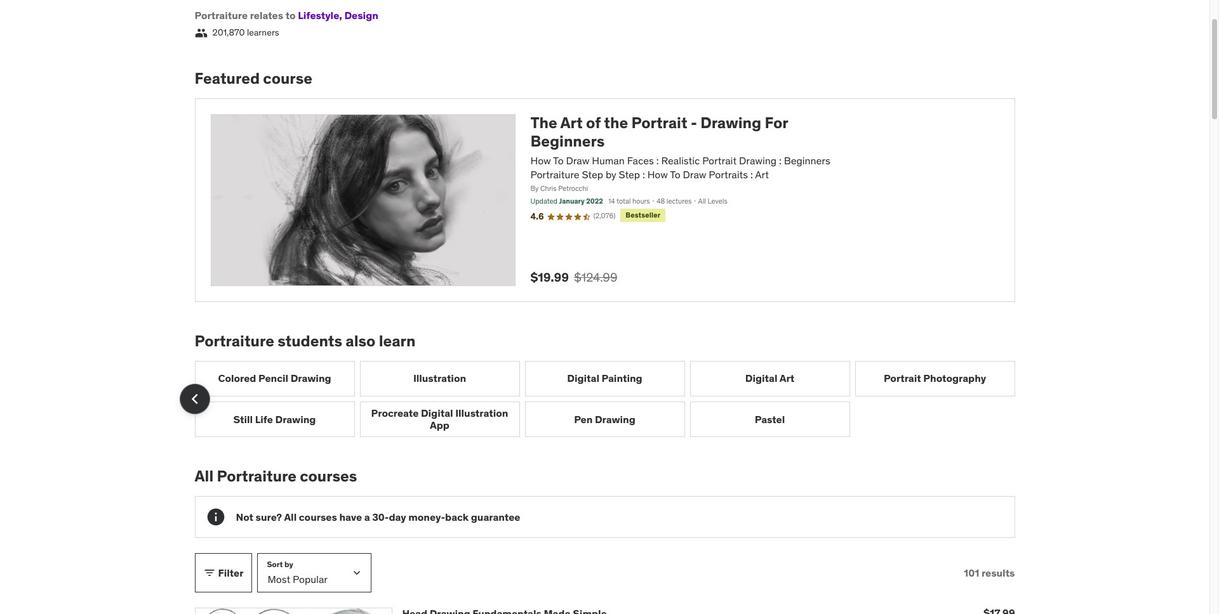 Task type: vqa. For each thing, say whether or not it's contained in the screenshot.
bottommost Chatgpt
no



Task type: describe. For each thing, give the bounding box(es) containing it.
48 lectures
[[657, 197, 692, 206]]

the
[[531, 113, 557, 133]]

all for all portraiture courses
[[195, 467, 213, 487]]

1 vertical spatial how
[[647, 168, 668, 181]]

portrait photography
[[884, 372, 986, 385]]

pen drawing link
[[525, 402, 685, 438]]

petrocchi
[[558, 184, 588, 193]]

: down for
[[779, 154, 782, 167]]

design link
[[339, 9, 378, 22]]

digital for digital art
[[745, 372, 777, 385]]

lifestyle link
[[298, 9, 339, 22]]

digital art
[[745, 372, 794, 385]]

faces
[[627, 154, 654, 167]]

pastel link
[[690, 402, 850, 438]]

portrait photography link
[[855, 361, 1015, 397]]

carousel element
[[179, 361, 1015, 438]]

featured
[[195, 69, 260, 88]]

results
[[982, 567, 1015, 579]]

not sure? all courses have a 30-day money-back guarantee
[[236, 511, 520, 524]]

learn
[[379, 331, 416, 351]]

levels
[[708, 197, 728, 206]]

course
[[263, 69, 312, 88]]

2 step from the left
[[619, 168, 640, 181]]

art for digital
[[780, 372, 794, 385]]

1 vertical spatial courses
[[299, 511, 337, 524]]

drawing right life
[[275, 413, 316, 426]]

previous image
[[184, 389, 205, 410]]

day
[[389, 511, 406, 524]]

procreate digital illustration app
[[371, 407, 508, 432]]

painting
[[602, 372, 642, 385]]

: right the faces
[[656, 154, 659, 167]]

101
[[964, 567, 979, 579]]

january
[[559, 197, 585, 206]]

all levels
[[698, 197, 728, 206]]

portraiture up 201,870
[[195, 9, 248, 22]]

1 vertical spatial beginners
[[784, 154, 830, 167]]

the art of the portrait - drawing for beginners how to draw human faces : realistic portrait drawing : beginners portraiture step by step : how to draw portraits : art by chris petrocchi
[[531, 113, 830, 193]]

all for all levels
[[698, 197, 706, 206]]

money-
[[408, 511, 445, 524]]

illustration link
[[360, 361, 520, 397]]

still life drawing link
[[195, 402, 355, 438]]

updated
[[531, 197, 557, 206]]

also
[[346, 331, 376, 351]]

201,870 learners
[[212, 27, 279, 38]]

illustration inside procreate digital illustration app
[[455, 407, 508, 420]]

4.6
[[531, 211, 544, 222]]

still
[[233, 413, 253, 426]]

0 horizontal spatial portrait
[[631, 113, 687, 133]]

digital painting link
[[525, 361, 685, 397]]

bestseller
[[626, 211, 661, 220]]

1 horizontal spatial all
[[284, 511, 297, 524]]

portraiture up not
[[217, 467, 296, 487]]

colored pencil drawing
[[218, 372, 331, 385]]

chris
[[540, 184, 557, 193]]

14
[[608, 197, 615, 206]]

guarantee
[[471, 511, 520, 524]]

the
[[604, 113, 628, 133]]

life
[[255, 413, 273, 426]]

by
[[606, 168, 616, 181]]

still life drawing
[[233, 413, 316, 426]]

all portraiture courses
[[195, 467, 357, 487]]

portraiture relates to lifestyle design
[[195, 9, 378, 22]]

portrait inside carousel "element"
[[884, 372, 921, 385]]

of
[[586, 113, 601, 133]]

filter
[[218, 567, 244, 579]]

relates
[[250, 9, 283, 22]]

pen
[[574, 413, 593, 426]]

: right "portraits" at the top right of page
[[751, 168, 753, 181]]

a
[[364, 511, 370, 524]]

procreate digital illustration app link
[[360, 402, 520, 438]]

total
[[617, 197, 631, 206]]

101 results status
[[964, 567, 1015, 580]]

48
[[657, 197, 665, 206]]

hours
[[632, 197, 650, 206]]

201,870
[[212, 27, 245, 38]]

pencil
[[258, 372, 288, 385]]

digital for digital painting
[[567, 372, 599, 385]]

portraiture students also learn
[[195, 331, 416, 351]]

realistic
[[661, 154, 700, 167]]

0 horizontal spatial draw
[[566, 154, 589, 167]]

-
[[691, 113, 697, 133]]

app
[[430, 419, 450, 432]]



Task type: locate. For each thing, give the bounding box(es) containing it.
for
[[765, 113, 788, 133]]

14 total hours
[[608, 197, 650, 206]]

not
[[236, 511, 253, 524]]

colored pencil drawing link
[[195, 361, 355, 397]]

to
[[553, 154, 564, 167], [670, 168, 681, 181]]

lectures
[[667, 197, 692, 206]]

to
[[286, 9, 296, 22]]

draw down realistic
[[683, 168, 706, 181]]

draw
[[566, 154, 589, 167], [683, 168, 706, 181]]

1 horizontal spatial digital
[[567, 372, 599, 385]]

digital left painting
[[567, 372, 599, 385]]

have
[[339, 511, 362, 524]]

sure?
[[256, 511, 282, 524]]

to down realistic
[[670, 168, 681, 181]]

art up pastel
[[780, 372, 794, 385]]

art
[[560, 113, 583, 133], [755, 168, 769, 181], [780, 372, 794, 385]]

how up by
[[531, 154, 551, 167]]

illustration right the app
[[455, 407, 508, 420]]

2 horizontal spatial all
[[698, 197, 706, 206]]

illustration up procreate digital illustration app
[[413, 372, 466, 385]]

portraits
[[709, 168, 748, 181]]

art for the
[[560, 113, 583, 133]]

portraiture
[[195, 9, 248, 22], [531, 168, 580, 181], [195, 331, 274, 351], [217, 467, 296, 487]]

students
[[278, 331, 342, 351]]

portrait
[[631, 113, 687, 133], [702, 154, 737, 167], [884, 372, 921, 385]]

1 vertical spatial to
[[670, 168, 681, 181]]

1 horizontal spatial how
[[647, 168, 668, 181]]

1 horizontal spatial to
[[670, 168, 681, 181]]

photography
[[923, 372, 986, 385]]

1 horizontal spatial beginners
[[784, 154, 830, 167]]

all
[[698, 197, 706, 206], [195, 467, 213, 487], [284, 511, 297, 524]]

digital up pastel
[[745, 372, 777, 385]]

pen drawing
[[574, 413, 635, 426]]

0 vertical spatial how
[[531, 154, 551, 167]]

beginners
[[531, 131, 605, 151], [784, 154, 830, 167]]

:
[[656, 154, 659, 167], [779, 154, 782, 167], [643, 168, 645, 181], [751, 168, 753, 181]]

digital painting
[[567, 372, 642, 385]]

2022
[[586, 197, 603, 206]]

1 vertical spatial illustration
[[455, 407, 508, 420]]

art left of
[[560, 113, 583, 133]]

2 vertical spatial art
[[780, 372, 794, 385]]

0 vertical spatial illustration
[[413, 372, 466, 385]]

2 horizontal spatial portrait
[[884, 372, 921, 385]]

0 vertical spatial draw
[[566, 154, 589, 167]]

1 vertical spatial all
[[195, 467, 213, 487]]

0 vertical spatial courses
[[300, 467, 357, 487]]

step
[[582, 168, 603, 181], [619, 168, 640, 181]]

art inside carousel "element"
[[780, 372, 794, 385]]

2 vertical spatial all
[[284, 511, 297, 524]]

2 vertical spatial portrait
[[884, 372, 921, 385]]

drawing up "portraits" at the top right of page
[[739, 154, 777, 167]]

illustration
[[413, 372, 466, 385], [455, 407, 508, 420]]

drawing right -
[[701, 113, 761, 133]]

2 horizontal spatial digital
[[745, 372, 777, 385]]

drawing down students
[[291, 372, 331, 385]]

portrait left -
[[631, 113, 687, 133]]

2 horizontal spatial art
[[780, 372, 794, 385]]

courses
[[300, 467, 357, 487], [299, 511, 337, 524]]

0 horizontal spatial beginners
[[531, 131, 605, 151]]

draw up petrocchi
[[566, 154, 589, 167]]

$19.99
[[531, 270, 569, 285]]

step down the faces
[[619, 168, 640, 181]]

step left by at the top of the page
[[582, 168, 603, 181]]

digital art link
[[690, 361, 850, 397]]

art right "portraits" at the top right of page
[[755, 168, 769, 181]]

0 vertical spatial art
[[560, 113, 583, 133]]

illustration inside illustration link
[[413, 372, 466, 385]]

drawing right pen
[[595, 413, 635, 426]]

0 vertical spatial portrait
[[631, 113, 687, 133]]

0 vertical spatial to
[[553, 154, 564, 167]]

small image
[[203, 567, 216, 580]]

filter button
[[195, 554, 252, 593]]

1 step from the left
[[582, 168, 603, 181]]

0 horizontal spatial how
[[531, 154, 551, 167]]

portrait up "portraits" at the top right of page
[[702, 154, 737, 167]]

lifestyle
[[298, 9, 339, 22]]

1 horizontal spatial draw
[[683, 168, 706, 181]]

updated january 2022
[[531, 197, 603, 206]]

: down the faces
[[643, 168, 645, 181]]

portraiture inside the art of the portrait - drawing for beginners how to draw human faces : realistic portrait drawing : beginners portraiture step by step : how to draw portraits : art by chris petrocchi
[[531, 168, 580, 181]]

digital
[[567, 372, 599, 385], [745, 372, 777, 385], [421, 407, 453, 420]]

0 vertical spatial all
[[698, 197, 706, 206]]

how down the faces
[[647, 168, 668, 181]]

courses left have
[[299, 511, 337, 524]]

courses up have
[[300, 467, 357, 487]]

0 horizontal spatial to
[[553, 154, 564, 167]]

digital down illustration link
[[421, 407, 453, 420]]

learners
[[247, 27, 279, 38]]

1 horizontal spatial portrait
[[702, 154, 737, 167]]

beginners down for
[[784, 154, 830, 167]]

0 vertical spatial beginners
[[531, 131, 605, 151]]

to up chris
[[553, 154, 564, 167]]

procreate
[[371, 407, 419, 420]]

human
[[592, 154, 625, 167]]

101 results
[[964, 567, 1015, 579]]

pastel
[[755, 413, 785, 426]]

featured course
[[195, 69, 312, 88]]

$124.99
[[574, 270, 618, 285]]

colored
[[218, 372, 256, 385]]

by
[[531, 184, 539, 193]]

1 vertical spatial draw
[[683, 168, 706, 181]]

1 horizontal spatial art
[[755, 168, 769, 181]]

back
[[445, 511, 469, 524]]

1 vertical spatial portrait
[[702, 154, 737, 167]]

small image
[[195, 27, 207, 39]]

$19.99 $124.99
[[531, 270, 618, 285]]

how
[[531, 154, 551, 167], [647, 168, 668, 181]]

1 vertical spatial art
[[755, 168, 769, 181]]

portraiture up colored
[[195, 331, 274, 351]]

0 horizontal spatial art
[[560, 113, 583, 133]]

drawing
[[701, 113, 761, 133], [739, 154, 777, 167], [291, 372, 331, 385], [275, 413, 316, 426], [595, 413, 635, 426]]

beginners up human
[[531, 131, 605, 151]]

design
[[344, 9, 378, 22]]

portrait left photography
[[884, 372, 921, 385]]

digital inside procreate digital illustration app
[[421, 407, 453, 420]]

(2,076)
[[593, 212, 616, 220]]

0 horizontal spatial all
[[195, 467, 213, 487]]

0 horizontal spatial digital
[[421, 407, 453, 420]]

0 horizontal spatial step
[[582, 168, 603, 181]]

30-
[[372, 511, 389, 524]]

portraiture up chris
[[531, 168, 580, 181]]

1 horizontal spatial step
[[619, 168, 640, 181]]



